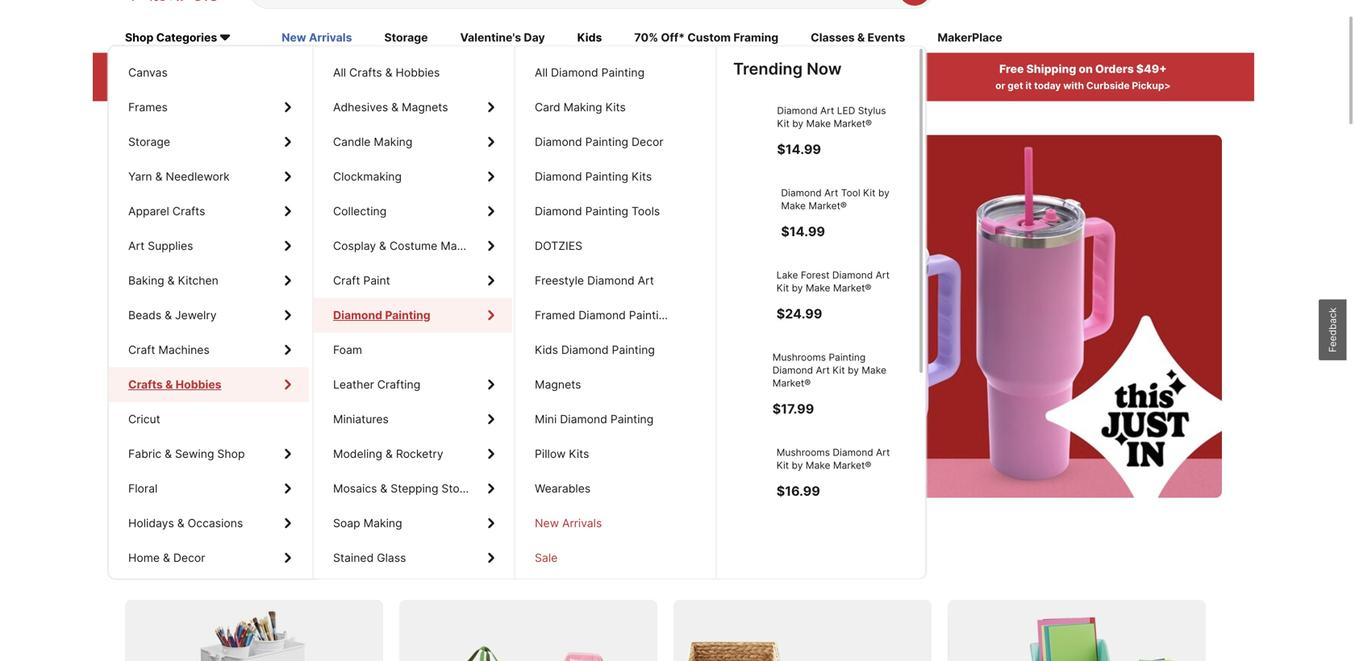 Task type: vqa. For each thing, say whether or not it's contained in the screenshot.
the rightmost Arrivals
yes



Task type: describe. For each thing, give the bounding box(es) containing it.
candle making link
[[314, 125, 512, 159]]

for inside the get your tumbler here ... for under $20!
[[157, 266, 210, 316]]

machines for shop categories
[[158, 343, 210, 357]]

home for valentine's day
[[128, 552, 160, 565]]

painting inside mushrooms painting diamond art kit by make market®
[[829, 352, 866, 364]]

painting inside diamond painting link
[[385, 309, 431, 322]]

you
[[573, 80, 590, 92]]

modeling
[[333, 447, 383, 461]]

decor for storage
[[173, 552, 205, 565]]

get your tumbler here ... for under $20!
[[157, 221, 611, 316]]

frames link for kids
[[109, 90, 309, 125]]

credit
[[687, 80, 716, 92]]

painting inside 'diamond painting kits' link
[[586, 170, 629, 184]]

candle
[[333, 135, 371, 149]]

1 horizontal spatial for
[[363, 555, 390, 578]]

code
[[203, 80, 227, 92]]

fabric for storage
[[128, 447, 162, 461]]

collecting
[[333, 205, 387, 218]]

occasions for 70% off* custom framing
[[188, 517, 243, 531]]

yarn & needlework for new arrivals
[[128, 170, 230, 184]]

diamond painting
[[333, 309, 431, 322]]

apparel crafts link for storage
[[109, 194, 309, 229]]

beads & jewelry link for storage
[[109, 298, 309, 333]]

art inside mushrooms painting diamond art kit by make market®
[[816, 365, 830, 376]]

sewing for shop categories
[[175, 447, 214, 461]]

freestyle
[[535, 274, 584, 288]]

diamond painting tools link
[[516, 194, 714, 229]]

diamond painting kits link
[[516, 159, 714, 194]]

frames link for shop categories
[[109, 90, 309, 125]]

home & decor link for classes & events
[[109, 541, 309, 576]]

holidays for 70% off* custom framing
[[128, 517, 174, 531]]

rewards
[[693, 62, 741, 76]]

canvas link for valentine's day
[[109, 55, 309, 90]]

foam
[[333, 343, 362, 357]]

off*
[[661, 31, 685, 45]]

apparel crafts link for valentine's day
[[109, 194, 309, 229]]

customize
[[157, 327, 254, 352]]

$49+
[[1137, 62, 1167, 76]]

kit for $17.99
[[833, 365, 845, 376]]

magnets link
[[516, 368, 714, 402]]

all crafts & hobbies
[[333, 66, 440, 79]]

valentine's
[[460, 31, 521, 45]]

white rolling cart with art supplies image
[[125, 601, 383, 662]]

beads for kids
[[128, 309, 162, 322]]

$16.99
[[777, 484, 821, 499]]

diamond inside diamond art led stylus kit by make market®
[[777, 105, 818, 117]]

1 horizontal spatial new arrivals link
[[516, 506, 714, 541]]

exclusions
[[288, 80, 339, 92]]

1 horizontal spatial magnets
[[535, 378, 581, 392]]

candle making
[[333, 135, 413, 149]]

canvas for kids
[[128, 66, 168, 79]]

decor for 70% off* custom framing
[[173, 552, 205, 565]]

diamond art led stylus kit by make market®
[[777, 105, 886, 130]]

cosplay & costume making link
[[314, 229, 512, 263]]

beads & jewelry link for shop categories
[[109, 298, 309, 333]]

all for all diamond painting
[[535, 66, 548, 79]]

apparel crafts for new arrivals
[[128, 205, 205, 218]]

floral for new arrivals
[[128, 482, 158, 496]]

art supplies for storage
[[128, 239, 193, 253]]

crafting
[[377, 378, 421, 392]]

supplies for shop categories
[[148, 239, 193, 253]]

0 horizontal spatial kits
[[569, 447, 589, 461]]

stained
[[333, 552, 374, 565]]

baking for valentine's day
[[128, 274, 164, 288]]

jewelry for storage
[[175, 309, 217, 322]]

now
[[807, 59, 842, 79]]

led
[[837, 105, 856, 117]]

on inside free shipping on orders $49+ or get it today with curbside pickup>
[[1079, 62, 1093, 76]]

storage
[[286, 555, 358, 578]]

freestyle diamond art link
[[516, 263, 714, 298]]

tumbler for here
[[326, 221, 472, 271]]

space.
[[452, 555, 515, 578]]

glass
[[377, 552, 406, 565]]

hobbies for storage
[[175, 378, 219, 392]]

your inside earn 9% in rewards when you use your michaels™ credit card.³ details & apply>
[[612, 80, 634, 92]]

mini diamond painting
[[535, 413, 654, 426]]

supplies for classes & events
[[148, 239, 193, 253]]

leather crafting
[[333, 378, 421, 392]]

crafts & hobbies link for classes & events
[[109, 368, 309, 402]]

price
[[287, 62, 316, 76]]

yarn & needlework for storage
[[128, 170, 230, 184]]

craft machines link for valentine's day
[[109, 333, 309, 368]]

yarn for 70% off* custom framing
[[128, 170, 152, 184]]

customize your tumbler to match your style.
[[157, 327, 566, 352]]

tumbler for to
[[305, 327, 378, 352]]

floral link for kids
[[109, 472, 309, 506]]

stained glass
[[333, 552, 406, 565]]

fabric & sewing shop link for 70% off* custom framing
[[109, 437, 309, 472]]

beads & jewelry for storage
[[128, 309, 217, 322]]

soap
[[333, 517, 360, 531]]

kitchen for storage
[[178, 274, 219, 288]]

baking for classes & events
[[128, 274, 164, 288]]

fabric & sewing shop link for shop categories
[[109, 437, 309, 472]]

craft machines link for storage
[[109, 333, 309, 368]]

mushrooms painting diamond art kit by make market®
[[773, 352, 887, 389]]

kitchen for 70% off* custom framing
[[178, 274, 219, 288]]

painting inside kids diamond painting link
[[612, 343, 655, 357]]

needlework for classes & events
[[166, 170, 230, 184]]

apparel crafts link for kids
[[109, 194, 309, 229]]

miniatures
[[333, 413, 389, 426]]

needlework for kids
[[166, 170, 230, 184]]

fabric for new arrivals
[[128, 447, 162, 461]]

makerplace link
[[938, 30, 1003, 47]]

painting inside diamond painting tools link
[[586, 205, 629, 218]]

tool
[[841, 187, 861, 199]]

art supplies link for valentine's day
[[109, 229, 309, 263]]

cricut link for 70% off* custom framing
[[109, 402, 309, 437]]

by inside diamond art tool kit by make market®
[[879, 187, 890, 199]]

colorful plastic storage bins image
[[948, 601, 1206, 662]]

canvas link for classes & events
[[109, 55, 309, 90]]

fabric & sewing shop link for valentine's day
[[109, 437, 309, 472]]

home & decor for classes & events
[[128, 552, 205, 565]]

canvas for shop categories
[[128, 66, 168, 79]]

holidays for storage
[[128, 517, 174, 531]]

cricut for new arrivals
[[128, 413, 160, 426]]

dotzies link
[[516, 229, 714, 263]]

paint
[[363, 274, 390, 288]]

kit inside diamond art tool kit by make market®
[[863, 187, 876, 199]]

when
[[545, 80, 571, 92]]

pillow
[[535, 447, 566, 461]]

storage for storage
[[128, 135, 170, 149]]

stylus
[[858, 105, 886, 117]]

making for soap making
[[364, 517, 402, 531]]

storage link for 70% off* custom framing
[[109, 125, 309, 159]]

painting inside the "framed diamond painting" link
[[629, 309, 672, 322]]

storage for valentine's day
[[128, 135, 170, 149]]

70%
[[635, 31, 659, 45]]

art supplies link for classes & events
[[109, 229, 309, 263]]

sale link
[[516, 541, 714, 576]]

makerplace
[[938, 31, 1003, 45]]

fabric for shop categories
[[128, 447, 162, 461]]

holidays & occasions for valentine's day
[[128, 517, 243, 531]]

shop categories link
[[125, 30, 250, 47]]

dotzies
[[535, 239, 583, 253]]

& inside earn 9% in rewards when you use your michaels™ credit card.³ details & apply>
[[786, 80, 792, 92]]

kids diamond painting link
[[516, 333, 714, 368]]

cricut link for shop categories
[[109, 402, 309, 437]]

home & decor for kids
[[128, 552, 205, 565]]

craft for kids
[[128, 343, 155, 357]]

make inside diamond art tool kit by make market®
[[781, 200, 806, 212]]

classes & events
[[811, 31, 906, 45]]

yarn & needlework link for storage
[[109, 159, 309, 194]]

jewelry for shop categories
[[175, 309, 217, 322]]

70% off* custom framing link
[[635, 30, 779, 47]]

framed diamond painting link
[[516, 298, 714, 333]]

valentine's day link
[[460, 30, 545, 47]]

baking for new arrivals
[[128, 274, 164, 288]]

art inside diamond art tool kit by make market®
[[825, 187, 839, 199]]

your down under
[[259, 327, 301, 352]]

all diamond painting
[[535, 66, 645, 79]]

craft machines link for shop categories
[[109, 333, 309, 368]]

art supplies for 70% off* custom framing
[[128, 239, 193, 253]]

holiday storage containers image
[[399, 601, 658, 662]]

canvas link for storage
[[109, 55, 309, 90]]

stepping
[[391, 482, 439, 496]]

holidays & occasions link for new arrivals
[[109, 506, 309, 541]]

trending now
[[734, 59, 842, 79]]

apparel crafts for kids
[[128, 205, 205, 218]]

every
[[394, 555, 448, 578]]

foam link
[[314, 333, 512, 368]]

frames link for storage
[[109, 90, 309, 125]]

custom
[[688, 31, 731, 45]]

art inside lake forest diamond art kit by make market®
[[876, 270, 890, 281]]

save on creative storage for every space.
[[125, 555, 515, 578]]

kit for $14.99
[[777, 118, 790, 130]]

0 horizontal spatial on
[[176, 555, 200, 578]]

yarn & needlework link for kids
[[109, 159, 309, 194]]

art inside the mushrooms diamond art kit by make market®
[[876, 447, 890, 459]]

sewing for valentine's day
[[175, 447, 214, 461]]

earn
[[632, 62, 658, 76]]

1 horizontal spatial arrivals
[[562, 517, 602, 531]]

shop inside 'link'
[[125, 31, 154, 45]]

soap making
[[333, 517, 402, 531]]

pillow kits
[[535, 447, 589, 461]]

day
[[524, 31, 545, 45]]

events
[[868, 31, 906, 45]]

holidays for new arrivals
[[128, 517, 174, 531]]

holidays for classes & events
[[128, 517, 174, 531]]

apply>
[[341, 80, 374, 92]]

painting inside the mini diamond painting link
[[611, 413, 654, 426]]

holidays for shop categories
[[128, 517, 174, 531]]

home for classes & events
[[128, 552, 160, 565]]

valentine's day
[[460, 31, 545, 45]]

kit inside the mushrooms diamond art kit by make market®
[[777, 460, 789, 472]]

sewing for kids
[[175, 447, 214, 461]]

crafts & hobbies link for storage
[[109, 368, 309, 402]]

craft machines link for kids
[[109, 333, 309, 368]]

beads & jewelry link for valentine's day
[[109, 298, 309, 333]]

cricut for 70% off* custom framing
[[128, 413, 160, 426]]

storage link for classes & events
[[109, 125, 309, 159]]

apply>
[[795, 80, 829, 92]]

framing
[[734, 31, 779, 45]]

home & decor link for storage
[[109, 541, 309, 576]]

hobbies for shop categories
[[175, 378, 219, 392]]

or
[[996, 80, 1006, 92]]

wearables
[[535, 482, 591, 496]]

apparel for kids
[[128, 205, 169, 218]]

card making kits link
[[516, 90, 714, 125]]

classes
[[811, 31, 855, 45]]

it
[[1026, 80, 1032, 92]]

mini diamond painting link
[[516, 402, 714, 437]]

apparel for new arrivals
[[128, 205, 169, 218]]

0 vertical spatial new arrivals link
[[282, 30, 352, 47]]

1 vertical spatial new arrivals
[[535, 517, 602, 531]]

by for $24.99
[[792, 282, 803, 294]]

beads & jewelry for 70% off* custom framing
[[128, 309, 217, 322]]

0 horizontal spatial new arrivals
[[282, 31, 352, 45]]

beads & jewelry for shop categories
[[128, 309, 217, 322]]

diamond painting decor
[[535, 135, 664, 149]]



Task type: locate. For each thing, give the bounding box(es) containing it.
apparel crafts for storage
[[128, 205, 205, 218]]

new arrivals down wearables at the bottom left of page
[[535, 517, 602, 531]]

painting up magnets link
[[612, 343, 655, 357]]

tumbler inside the get your tumbler here ... for under $20!
[[326, 221, 472, 271]]

apparel for storage
[[128, 205, 169, 218]]

1 vertical spatial on
[[176, 555, 200, 578]]

decor for valentine's day
[[173, 552, 205, 565]]

painting up kids diamond painting link
[[629, 309, 672, 322]]

0 horizontal spatial kids
[[535, 343, 558, 357]]

0 vertical spatial new arrivals
[[282, 31, 352, 45]]

1 vertical spatial arrivals
[[562, 517, 602, 531]]

painting down diamond painting decor
[[586, 170, 629, 184]]

hobbies for classes & events
[[175, 378, 219, 392]]

free
[[1000, 62, 1024, 76]]

shipping
[[1027, 62, 1077, 76]]

needlework for new arrivals
[[166, 170, 230, 184]]

creative
[[204, 555, 281, 578]]

making up the glass
[[364, 517, 402, 531]]

floral link for shop categories
[[109, 472, 309, 506]]

&
[[858, 31, 865, 45], [385, 66, 393, 79], [786, 80, 792, 92], [391, 100, 399, 114], [155, 170, 163, 184], [155, 170, 163, 184], [155, 170, 163, 184], [155, 170, 163, 184], [155, 170, 163, 184], [155, 170, 163, 184], [155, 170, 163, 184], [155, 170, 163, 184], [379, 239, 387, 253], [168, 274, 175, 288], [168, 274, 175, 288], [168, 274, 175, 288], [168, 274, 175, 288], [168, 274, 175, 288], [168, 274, 175, 288], [168, 274, 175, 288], [168, 274, 175, 288], [165, 309, 172, 322], [165, 309, 172, 322], [165, 309, 172, 322], [165, 309, 172, 322], [165, 309, 172, 322], [165, 309, 172, 322], [165, 309, 172, 322], [165, 309, 172, 322], [164, 378, 171, 392], [164, 378, 171, 392], [164, 378, 171, 392], [164, 378, 171, 392], [164, 378, 171, 392], [164, 378, 171, 392], [164, 378, 171, 392], [165, 378, 173, 392], [165, 447, 172, 461], [165, 447, 172, 461], [165, 447, 172, 461], [165, 447, 172, 461], [165, 447, 172, 461], [165, 447, 172, 461], [165, 447, 172, 461], [165, 447, 172, 461], [386, 447, 393, 461], [380, 482, 388, 496], [177, 517, 185, 531], [177, 517, 185, 531], [177, 517, 185, 531], [177, 517, 185, 531], [177, 517, 185, 531], [177, 517, 185, 531], [177, 517, 185, 531], [177, 517, 185, 531], [163, 552, 170, 565], [163, 552, 170, 565], [163, 552, 170, 565], [163, 552, 170, 565], [163, 552, 170, 565], [163, 552, 170, 565], [163, 552, 170, 565], [163, 552, 170, 565]]

1 vertical spatial tumbler
[[305, 327, 378, 352]]

kits down use on the top of page
[[606, 100, 626, 114]]

arrivals down wearables at the bottom left of page
[[562, 517, 602, 531]]

crafts & hobbies link for shop categories
[[109, 368, 309, 402]]

storage link for new arrivals
[[109, 125, 309, 159]]

tools
[[632, 205, 660, 218]]

diamond painting link
[[314, 298, 512, 333]]

new up sale
[[535, 517, 559, 531]]

1 vertical spatial $14.99
[[781, 224, 826, 240]]

storage link for valentine's day
[[109, 125, 309, 159]]

make inside diamond art led stylus kit by make market®
[[807, 118, 831, 130]]

art inside diamond art led stylus kit by make market®
[[821, 105, 835, 117]]

for up customize
[[157, 266, 210, 316]]

fabric & sewing shop for kids
[[128, 447, 245, 461]]

your left cosplay
[[234, 221, 317, 271]]

with right the today
[[1064, 80, 1085, 92]]

1 horizontal spatial new
[[535, 517, 559, 531]]

making right the "costume"
[[441, 239, 480, 253]]

floral link for valentine's day
[[109, 472, 309, 506]]

yarn & needlework
[[128, 170, 230, 184], [128, 170, 230, 184], [128, 170, 230, 184], [128, 170, 230, 184], [128, 170, 230, 184], [128, 170, 230, 184], [128, 170, 230, 184], [128, 170, 230, 184]]

canvas for storage
[[128, 66, 168, 79]]

beads & jewelry for kids
[[128, 309, 217, 322]]

$14.99 down diamond art led stylus kit by make market®
[[777, 142, 821, 157]]

yarn & needlework link for classes & events
[[109, 159, 309, 194]]

kits for card making kits
[[606, 100, 626, 114]]

soap making link
[[314, 506, 512, 541]]

70% off* custom framing
[[635, 31, 779, 45]]

yarn & needlework for kids
[[128, 170, 230, 184]]

by inside the mushrooms diamond art kit by make market®
[[792, 460, 803, 472]]

2 horizontal spatial kits
[[632, 170, 652, 184]]

art supplies link for storage
[[109, 229, 309, 263]]

painting up "dotzies" link at the top
[[586, 205, 629, 218]]

0 vertical spatial on
[[1079, 62, 1093, 76]]

diamond inside mushrooms painting diamond art kit by make market®
[[773, 365, 813, 376]]

shop inside button
[[177, 384, 204, 398]]

mushrooms inside mushrooms painting diamond art kit by make market®
[[773, 352, 826, 364]]

1 horizontal spatial all
[[333, 66, 346, 79]]

mushrooms inside the mushrooms diamond art kit by make market®
[[777, 447, 830, 459]]

orders
[[1096, 62, 1134, 76]]

new
[[282, 31, 306, 45], [535, 517, 559, 531]]

yarn
[[128, 170, 152, 184], [128, 170, 152, 184], [128, 170, 152, 184], [128, 170, 152, 184], [128, 170, 152, 184], [128, 170, 152, 184], [128, 170, 152, 184], [128, 170, 152, 184]]

kit inside mushrooms painting diamond art kit by make market®
[[833, 365, 845, 376]]

kids down framed
[[535, 343, 558, 357]]

holidays & occasions link for shop categories
[[109, 506, 309, 541]]

0 horizontal spatial new
[[282, 31, 306, 45]]

all up when
[[535, 66, 548, 79]]

all inside 20% off all regular price purchases with code daily23us. exclusions apply>
[[224, 62, 239, 76]]

magnets up mini
[[535, 378, 581, 392]]

your inside the get your tumbler here ... for under $20!
[[234, 221, 317, 271]]

hobbies
[[396, 66, 440, 79], [175, 378, 219, 392], [175, 378, 219, 392], [175, 378, 219, 392], [175, 378, 219, 392], [175, 378, 219, 392], [175, 378, 219, 392], [175, 378, 219, 392], [176, 378, 222, 392]]

20% off all regular price purchases with code daily23us. exclusions apply>
[[176, 62, 378, 92]]

with inside 20% off all regular price purchases with code daily23us. exclusions apply>
[[180, 80, 201, 92]]

0 horizontal spatial for
[[157, 266, 210, 316]]

painting up to
[[385, 309, 431, 322]]

1 with from the left
[[180, 80, 201, 92]]

beads for new arrivals
[[128, 309, 162, 322]]

baking & kitchen for shop categories
[[128, 274, 219, 288]]

kits right pillow
[[569, 447, 589, 461]]

painting up 'diamond painting kits' link
[[586, 135, 629, 149]]

storage for shop categories
[[128, 135, 170, 149]]

mosaics & stepping stones
[[333, 482, 479, 496]]

market® inside lake forest diamond art kit by make market®
[[834, 282, 872, 294]]

frames link for new arrivals
[[109, 90, 309, 125]]

free shipping on orders $49+ or get it today with curbside pickup>
[[996, 62, 1171, 92]]

cosplay
[[333, 239, 376, 253]]

1 vertical spatial new arrivals link
[[516, 506, 714, 541]]

magnets
[[402, 100, 448, 114], [535, 378, 581, 392]]

home & decor for shop categories
[[128, 552, 205, 565]]

sewing for storage
[[175, 447, 214, 461]]

market® inside the mushrooms diamond art kit by make market®
[[833, 460, 872, 472]]

1 vertical spatial kits
[[632, 170, 652, 184]]

0 vertical spatial new
[[282, 31, 306, 45]]

make inside mushrooms painting diamond art kit by make market®
[[862, 365, 887, 376]]

home & decor for 70% off* custom framing
[[128, 552, 205, 565]]

all right off
[[224, 62, 239, 76]]

beads for classes & events
[[128, 309, 162, 322]]

home for shop categories
[[128, 552, 160, 565]]

all
[[224, 62, 239, 76], [333, 66, 346, 79], [535, 66, 548, 79]]

holidays & occasions link for kids
[[109, 506, 309, 541]]

1 horizontal spatial with
[[1064, 80, 1085, 92]]

making down the adhesives & magnets
[[374, 135, 413, 149]]

painting inside diamond painting decor link
[[586, 135, 629, 149]]

craft for valentine's day
[[128, 343, 155, 357]]

kids diamond painting
[[535, 343, 655, 357]]

make for $14.99
[[807, 118, 831, 130]]

floral link for 70% off* custom framing
[[109, 472, 309, 506]]

cricut for storage
[[128, 413, 160, 426]]

holidays & occasions for classes & events
[[128, 517, 243, 531]]

painting down magnets link
[[611, 413, 654, 426]]

earn 9% in rewards when you use your michaels™ credit card.³ details & apply>
[[545, 62, 829, 92]]

1 horizontal spatial kits
[[606, 100, 626, 114]]

painting inside all diamond painting link
[[602, 66, 645, 79]]

1 vertical spatial mushrooms
[[777, 447, 830, 459]]

storage for classes & events
[[128, 135, 170, 149]]

all inside all crafts & hobbies link
[[333, 66, 346, 79]]

pickup>
[[1132, 80, 1171, 92]]

supplies for new arrivals
[[148, 239, 193, 253]]

apparel crafts for shop categories
[[128, 205, 205, 218]]

decor for kids
[[173, 552, 205, 565]]

storage for new arrivals
[[128, 135, 170, 149]]

on up curbside
[[1079, 62, 1093, 76]]

crafts & hobbies link for valentine's day
[[109, 368, 309, 402]]

market®
[[834, 118, 872, 130], [809, 200, 847, 212], [834, 282, 872, 294], [773, 378, 811, 389], [833, 460, 872, 472]]

categories
[[156, 31, 217, 45]]

0 horizontal spatial new arrivals link
[[282, 30, 352, 47]]

frames link for valentine's day
[[109, 90, 309, 125]]

...
[[573, 221, 611, 271]]

0 horizontal spatial with
[[180, 80, 201, 92]]

0 horizontal spatial magnets
[[402, 100, 448, 114]]

home & decor link for valentine's day
[[109, 541, 309, 576]]

cricut for shop categories
[[128, 413, 160, 426]]

get
[[1008, 80, 1024, 92]]

$14.99 up 'forest'
[[781, 224, 826, 240]]

craft machines link for 70% off* custom framing
[[109, 333, 309, 368]]

1 horizontal spatial new arrivals
[[535, 517, 602, 531]]

magnets up candle making link
[[402, 100, 448, 114]]

market® for $14.99
[[834, 118, 872, 130]]

for down soap making
[[363, 555, 390, 578]]

occasions for kids
[[188, 517, 243, 531]]

make
[[807, 118, 831, 130], [781, 200, 806, 212], [806, 282, 831, 294], [862, 365, 887, 376], [806, 460, 831, 472]]

$24.99
[[777, 306, 823, 322]]

crafts
[[349, 66, 382, 79], [173, 205, 205, 218], [173, 205, 205, 218], [173, 205, 205, 218], [173, 205, 205, 218], [173, 205, 205, 218], [173, 205, 205, 218], [173, 205, 205, 218], [173, 205, 205, 218], [128, 378, 161, 392], [128, 378, 161, 392], [128, 378, 161, 392], [128, 378, 161, 392], [128, 378, 161, 392], [128, 378, 161, 392], [128, 378, 161, 392], [128, 378, 163, 392]]

0 vertical spatial kits
[[606, 100, 626, 114]]

by inside mushrooms painting diamond art kit by make market®
[[848, 365, 859, 376]]

fabric & sewing shop link
[[109, 437, 309, 472], [109, 437, 309, 472], [109, 437, 309, 472], [109, 437, 309, 472], [109, 437, 309, 472], [109, 437, 309, 472], [109, 437, 309, 472], [109, 437, 309, 472]]

home & decor for storage
[[128, 552, 205, 565]]

framed diamond painting
[[535, 309, 672, 322]]

occasions for new arrivals
[[188, 517, 243, 531]]

wearables link
[[516, 472, 714, 506]]

diamond painting decor link
[[516, 125, 714, 159]]

sewing for new arrivals
[[175, 447, 214, 461]]

here
[[481, 221, 563, 271]]

baking & kitchen for storage
[[128, 274, 219, 288]]

1 vertical spatial kids
[[535, 343, 558, 357]]

match
[[407, 327, 464, 352]]

new up price
[[282, 31, 306, 45]]

market® inside diamond art led stylus kit by make market®
[[834, 118, 872, 130]]

your
[[612, 80, 634, 92], [234, 221, 317, 271], [259, 327, 301, 352], [469, 327, 511, 352]]

beads & jewelry
[[128, 309, 217, 322], [128, 309, 217, 322], [128, 309, 217, 322], [128, 309, 217, 322], [128, 309, 217, 322], [128, 309, 217, 322], [128, 309, 217, 322], [128, 309, 217, 322]]

get
[[157, 221, 224, 271]]

new arrivals link up price
[[282, 30, 352, 47]]

new arrivals
[[282, 31, 352, 45], [535, 517, 602, 531]]

on
[[1079, 62, 1093, 76], [176, 555, 200, 578]]

art supplies link
[[109, 229, 309, 263], [109, 229, 309, 263], [109, 229, 309, 263], [109, 229, 309, 263], [109, 229, 309, 263], [109, 229, 309, 263], [109, 229, 309, 263], [109, 229, 309, 263]]

20%
[[176, 62, 201, 76]]

diamond painting kits
[[535, 170, 652, 184]]

blue, pink, and purple tumblers on red background image
[[125, 135, 1223, 498]]

2 horizontal spatial all
[[535, 66, 548, 79]]

apparel for 70% off* custom framing
[[128, 205, 169, 218]]

holidays & occasions link
[[109, 506, 309, 541], [109, 506, 309, 541], [109, 506, 309, 541], [109, 506, 309, 541], [109, 506, 309, 541], [109, 506, 309, 541], [109, 506, 309, 541], [109, 506, 309, 541]]

yarn for kids
[[128, 170, 152, 184]]

0 vertical spatial $14.99
[[777, 142, 821, 157]]

curbside
[[1087, 80, 1130, 92]]

make inside the mushrooms diamond art kit by make market®
[[806, 460, 831, 472]]

cricut for kids
[[128, 413, 160, 426]]

kits up the tools
[[632, 170, 652, 184]]

for
[[157, 266, 210, 316], [363, 555, 390, 578]]

2 vertical spatial kits
[[569, 447, 589, 461]]

michaels™
[[636, 80, 685, 92]]

craft machines
[[128, 343, 210, 357], [128, 343, 210, 357], [128, 343, 210, 357], [128, 343, 210, 357], [128, 343, 210, 357], [128, 343, 210, 357], [128, 343, 210, 357], [128, 343, 210, 357]]

all inside all diamond painting link
[[535, 66, 548, 79]]

holidays & occasions for new arrivals
[[128, 517, 243, 531]]

art supplies link for kids
[[109, 229, 309, 263]]

all up apply>
[[333, 66, 346, 79]]

craft for classes & events
[[128, 343, 155, 357]]

painting down lake forest diamond art kit by make market®
[[829, 352, 866, 364]]

baking & kitchen for valentine's day
[[128, 274, 219, 288]]

1 vertical spatial for
[[363, 555, 390, 578]]

make inside lake forest diamond art kit by make market®
[[806, 282, 831, 294]]

cricut link for kids
[[109, 402, 309, 437]]

home & decor
[[128, 552, 205, 565], [128, 552, 205, 565], [128, 552, 205, 565], [128, 552, 205, 565], [128, 552, 205, 565], [128, 552, 205, 565], [128, 552, 205, 565], [128, 552, 205, 565]]

mosaics
[[333, 482, 377, 496]]

fabric for kids
[[128, 447, 162, 461]]

craft machines for kids
[[128, 343, 210, 357]]

holidays
[[128, 517, 174, 531], [128, 517, 174, 531], [128, 517, 174, 531], [128, 517, 174, 531], [128, 517, 174, 531], [128, 517, 174, 531], [128, 517, 174, 531], [128, 517, 174, 531]]

baking for storage
[[128, 274, 164, 288]]

home for kids
[[128, 552, 160, 565]]

baking & kitchen
[[128, 274, 219, 288], [128, 274, 219, 288], [128, 274, 219, 288], [128, 274, 219, 288], [128, 274, 219, 288], [128, 274, 219, 288], [128, 274, 219, 288], [128, 274, 219, 288]]

card making kits
[[535, 100, 626, 114]]

shop tumblers button
[[157, 372, 276, 411]]

market® inside diamond art tool kit by make market®
[[809, 200, 847, 212]]

all crafts & hobbies link
[[314, 55, 512, 90]]

1 horizontal spatial on
[[1079, 62, 1093, 76]]

arrivals up purchases
[[309, 31, 352, 45]]

frames
[[128, 100, 168, 114], [128, 100, 168, 114], [128, 100, 168, 114], [128, 100, 168, 114], [128, 100, 168, 114], [128, 100, 168, 114], [128, 100, 168, 114], [128, 100, 168, 114]]

shop for kids
[[217, 447, 245, 461]]

freestyle diamond art
[[535, 274, 654, 288]]

painting up use on the top of page
[[602, 66, 645, 79]]

adhesives
[[333, 100, 388, 114]]

market® for $24.99
[[834, 282, 872, 294]]

diamond inside diamond art tool kit by make market®
[[781, 187, 822, 199]]

canvas link for kids
[[109, 55, 309, 90]]

floral
[[128, 482, 158, 496], [128, 482, 158, 496], [128, 482, 158, 496], [128, 482, 158, 496], [128, 482, 158, 496], [128, 482, 158, 496], [128, 482, 158, 496], [128, 482, 158, 496]]

mushrooms down $24.99
[[773, 352, 826, 364]]

1 vertical spatial magnets
[[535, 378, 581, 392]]

kits for diamond painting kits
[[632, 170, 652, 184]]

beads & jewelry link for kids
[[109, 298, 309, 333]]

kids up all diamond painting
[[578, 31, 602, 45]]

0 vertical spatial arrivals
[[309, 31, 352, 45]]

clockmaking
[[333, 170, 402, 184]]

home
[[128, 552, 160, 565], [128, 552, 160, 565], [128, 552, 160, 565], [128, 552, 160, 565], [128, 552, 160, 565], [128, 552, 160, 565], [128, 552, 160, 565], [128, 552, 160, 565]]

style.
[[515, 327, 566, 352]]

craft machines link
[[109, 333, 309, 368], [109, 333, 309, 368], [109, 333, 309, 368], [109, 333, 309, 368], [109, 333, 309, 368], [109, 333, 309, 368], [109, 333, 309, 368], [109, 333, 309, 368]]

your right use on the top of page
[[612, 80, 634, 92]]

frames for classes & events
[[128, 100, 168, 114]]

& inside "link"
[[858, 31, 865, 45]]

art supplies for kids
[[128, 239, 193, 253]]

0 vertical spatial tumbler
[[326, 221, 472, 271]]

card
[[535, 100, 561, 114]]

three water hyacinth baskets in white, brown and tan image
[[674, 601, 932, 662]]

1 vertical spatial new
[[535, 517, 559, 531]]

market® inside mushrooms painting diamond art kit by make market®
[[773, 378, 811, 389]]

fabric & sewing shop link for classes & events
[[109, 437, 309, 472]]

by inside lake forest diamond art kit by make market®
[[792, 282, 803, 294]]

modeling & rocketry link
[[314, 437, 512, 472]]

0 vertical spatial kids
[[578, 31, 602, 45]]

make for $17.99
[[862, 365, 887, 376]]

art supplies link for 70% off* custom framing
[[109, 229, 309, 263]]

with inside free shipping on orders $49+ or get it today with curbside pickup>
[[1064, 80, 1085, 92]]

new arrivals link down wearables at the bottom left of page
[[516, 506, 714, 541]]

baking & kitchen link for 70% off* custom framing
[[109, 263, 309, 298]]

painting
[[602, 66, 645, 79], [586, 135, 629, 149], [586, 170, 629, 184], [586, 205, 629, 218], [385, 309, 431, 322], [629, 309, 672, 322], [612, 343, 655, 357], [829, 352, 866, 364], [611, 413, 654, 426]]

needlework for storage
[[166, 170, 230, 184]]

canvas link for shop categories
[[109, 55, 309, 90]]

storage for kids
[[128, 135, 170, 149]]

diamond inside the mushrooms diamond art kit by make market®
[[833, 447, 874, 459]]

kit inside diamond art led stylus kit by make market®
[[777, 118, 790, 130]]

needlework for valentine's day
[[166, 170, 230, 184]]

1 horizontal spatial kids
[[578, 31, 602, 45]]

new arrivals up price
[[282, 31, 352, 45]]

jewelry for classes & events
[[175, 309, 217, 322]]

art supplies for shop categories
[[128, 239, 193, 253]]

jewelry for kids
[[175, 309, 217, 322]]

0 horizontal spatial arrivals
[[309, 31, 352, 45]]

with down '20%'
[[180, 80, 201, 92]]

yarn for valentine's day
[[128, 170, 152, 184]]

0 vertical spatial for
[[157, 266, 210, 316]]

sale
[[535, 552, 558, 565]]

0 horizontal spatial all
[[224, 62, 239, 76]]

kids link
[[578, 30, 602, 47]]

making down the you
[[564, 100, 603, 114]]

framed
[[535, 309, 576, 322]]

on right save
[[176, 555, 200, 578]]

storage link
[[384, 30, 428, 47], [109, 125, 309, 159], [109, 125, 309, 159], [109, 125, 309, 159], [109, 125, 309, 159], [109, 125, 309, 159], [109, 125, 309, 159], [109, 125, 309, 159], [109, 125, 309, 159]]

art supplies for new arrivals
[[128, 239, 193, 253]]

2 with from the left
[[1064, 80, 1085, 92]]

kit inside lake forest diamond art kit by make market®
[[777, 282, 789, 294]]

in
[[680, 62, 690, 76]]

yarn & needlework link
[[109, 159, 309, 194], [109, 159, 309, 194], [109, 159, 309, 194], [109, 159, 309, 194], [109, 159, 309, 194], [109, 159, 309, 194], [109, 159, 309, 194], [109, 159, 309, 194]]

mushrooms up $16.99
[[777, 447, 830, 459]]

home & decor for new arrivals
[[128, 552, 205, 565]]

0 vertical spatial mushrooms
[[773, 352, 826, 364]]

kitchen for valentine's day
[[178, 274, 219, 288]]

machines for storage
[[158, 343, 210, 357]]

holidays & occasions link for storage
[[109, 506, 309, 541]]

regular
[[242, 62, 285, 76]]

baking & kitchen link for valentine's day
[[109, 263, 309, 298]]

by inside diamond art led stylus kit by make market®
[[793, 118, 804, 130]]

your left "style."
[[469, 327, 511, 352]]

decor
[[632, 135, 664, 149], [173, 552, 205, 565], [173, 552, 205, 565], [173, 552, 205, 565], [173, 552, 205, 565], [173, 552, 205, 565], [173, 552, 205, 565], [173, 552, 205, 565], [173, 552, 205, 565]]

floral link
[[109, 472, 309, 506], [109, 472, 309, 506], [109, 472, 309, 506], [109, 472, 309, 506], [109, 472, 309, 506], [109, 472, 309, 506], [109, 472, 309, 506], [109, 472, 309, 506]]

kitchen
[[178, 274, 219, 288], [178, 274, 219, 288], [178, 274, 219, 288], [178, 274, 219, 288], [178, 274, 219, 288], [178, 274, 219, 288], [178, 274, 219, 288], [178, 274, 219, 288]]

diamond inside lake forest diamond art kit by make market®
[[833, 270, 873, 281]]

0 vertical spatial magnets
[[402, 100, 448, 114]]

shop categories
[[125, 31, 217, 45]]

adhesives & magnets
[[333, 100, 448, 114]]

fabric & sewing shop for 70% off* custom framing
[[128, 447, 245, 461]]



